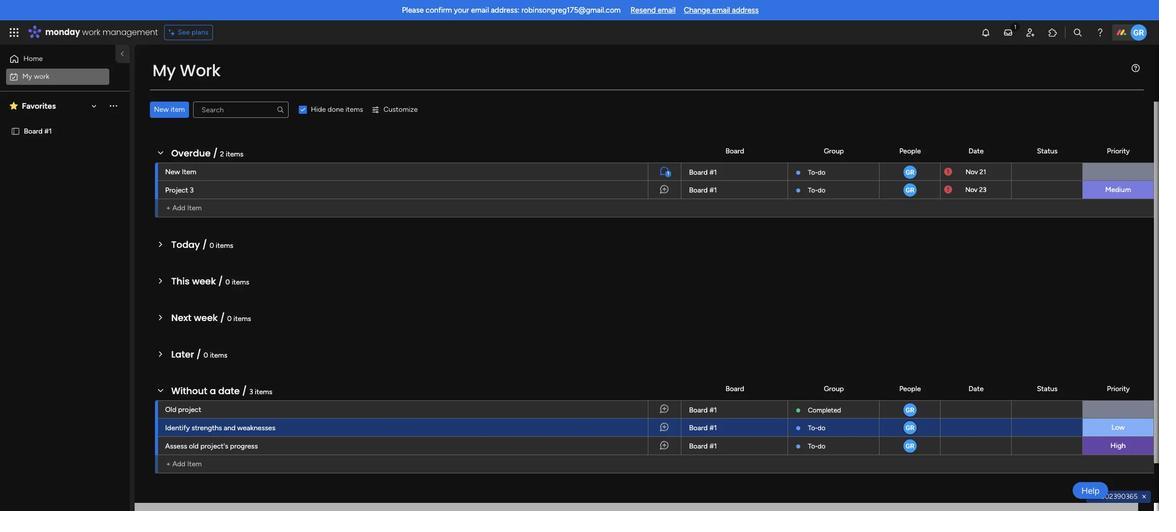 Task type: describe. For each thing, give the bounding box(es) containing it.
3 to-do from the top
[[808, 424, 826, 432]]

change email address link
[[684, 6, 759, 15]]

3 inside the without a date / 3 items
[[249, 388, 253, 396]]

2 greg robinson image from the top
[[902, 403, 918, 418]]

work
[[180, 59, 221, 82]]

resend
[[631, 6, 656, 15]]

0 vertical spatial item
[[182, 168, 196, 176]]

1
[[667, 171, 669, 177]]

1 + add item from the top
[[166, 204, 202, 212]]

board #1 inside list box
[[24, 127, 52, 135]]

project
[[178, 406, 201, 414]]

see
[[178, 28, 190, 37]]

/ right the later
[[196, 348, 201, 361]]

nov for nov 21
[[966, 168, 978, 176]]

low
[[1112, 423, 1125, 432]]

progress
[[230, 442, 258, 451]]

0 vertical spatial greg robinson image
[[1131, 24, 1147, 41]]

v2 star 2 image
[[10, 100, 18, 112]]

without a date / 3 items
[[171, 385, 272, 397]]

my work
[[152, 59, 221, 82]]

a
[[210, 385, 216, 397]]

overdue
[[171, 147, 211, 160]]

2 add from the top
[[172, 460, 185, 469]]

items inside 'next week / 0 items'
[[234, 315, 251, 323]]

1 button
[[648, 163, 681, 181]]

v2 overdue deadline image for nov 23
[[944, 185, 952, 195]]

notifications image
[[981, 27, 991, 38]]

change email address
[[684, 6, 759, 15]]

confirm
[[426, 6, 452, 15]]

resend email link
[[631, 6, 676, 15]]

remove image
[[1141, 493, 1149, 501]]

resend email
[[631, 6, 676, 15]]

public board image
[[11, 126, 20, 136]]

search image
[[276, 106, 285, 114]]

hide
[[311, 105, 326, 114]]

identify
[[165, 424, 190, 433]]

302390365
[[1101, 493, 1138, 501]]

1 do from the top
[[818, 169, 826, 176]]

items inside later / 0 items
[[210, 351, 227, 360]]

next
[[171, 312, 191, 324]]

3 greg robinson image from the top
[[902, 420, 918, 436]]

nov for nov 23
[[966, 186, 978, 194]]

see plans button
[[164, 25, 213, 40]]

0 inside this week / 0 items
[[225, 278, 230, 287]]

2 vertical spatial item
[[187, 460, 202, 469]]

my work
[[22, 72, 49, 81]]

0 inside the today / 0 items
[[209, 241, 214, 250]]

medium
[[1106, 186, 1131, 194]]

nov 21
[[966, 168, 986, 176]]

1 + from the top
[[166, 204, 171, 212]]

robinsongreg175@gmail.com
[[521, 6, 621, 15]]

customize
[[384, 105, 418, 114]]

and
[[224, 424, 236, 433]]

new item button
[[150, 102, 189, 118]]

home button
[[6, 51, 109, 67]]

1 to-do from the top
[[808, 169, 826, 176]]

next week / 0 items
[[171, 312, 251, 324]]

address:
[[491, 6, 520, 15]]

change
[[684, 6, 710, 15]]

items inside overdue / 2 items
[[226, 150, 243, 159]]

21
[[980, 168, 986, 176]]

v2 overdue deadline image for nov 21
[[944, 167, 952, 177]]

priority for /
[[1107, 384, 1130, 393]]

items inside the today / 0 items
[[216, 241, 233, 250]]

board inside list box
[[24, 127, 43, 135]]

1 image
[[1011, 21, 1020, 32]]

4 greg robinson image from the top
[[902, 439, 918, 454]]

nov 23
[[966, 186, 987, 194]]

new for new item
[[154, 105, 169, 114]]

id:
[[1091, 493, 1099, 501]]

date
[[218, 385, 240, 397]]

this week / 0 items
[[171, 275, 249, 288]]

1 email from the left
[[471, 6, 489, 15]]

week for next
[[194, 312, 218, 324]]

project
[[165, 186, 188, 195]]

date for items
[[969, 147, 984, 155]]

my for my work
[[22, 72, 32, 81]]

group for /
[[824, 384, 844, 393]]

today / 0 items
[[171, 238, 233, 251]]

/ down this week / 0 items
[[220, 312, 225, 324]]

strengths
[[192, 424, 222, 433]]

home
[[23, 54, 43, 63]]



Task type: locate. For each thing, give the bounding box(es) containing it.
3
[[190, 186, 194, 195], [249, 388, 253, 396]]

week
[[192, 275, 216, 288], [194, 312, 218, 324]]

work right the monday
[[82, 26, 100, 38]]

1 greg robinson image from the top
[[902, 182, 918, 198]]

5 board #1 link from the top
[[688, 437, 782, 455]]

3 board #1 link from the top
[[688, 401, 782, 419]]

new left item
[[154, 105, 169, 114]]

priority up low
[[1107, 384, 1130, 393]]

1 vertical spatial work
[[34, 72, 49, 81]]

people for items
[[899, 147, 921, 155]]

new inside button
[[154, 105, 169, 114]]

2 v2 overdue deadline image from the top
[[944, 185, 952, 195]]

0 inside later / 0 items
[[204, 351, 208, 360]]

0 down this week / 0 items
[[227, 315, 232, 323]]

items inside the without a date / 3 items
[[255, 388, 272, 396]]

4 to- from the top
[[808, 443, 818, 450]]

0 right today
[[209, 241, 214, 250]]

1 vertical spatial date
[[969, 384, 984, 393]]

0 inside 'next week / 0 items'
[[227, 315, 232, 323]]

plans
[[192, 28, 208, 37]]

1 people from the top
[[899, 147, 921, 155]]

old
[[189, 442, 199, 451]]

1 vertical spatial item
[[187, 204, 202, 212]]

id: 302390365
[[1091, 493, 1138, 501]]

date
[[969, 147, 984, 155], [969, 384, 984, 393]]

new
[[154, 105, 169, 114], [165, 168, 180, 176]]

1 vertical spatial v2 overdue deadline image
[[944, 185, 952, 195]]

+ down project
[[166, 204, 171, 212]]

0 vertical spatial work
[[82, 26, 100, 38]]

email right the your
[[471, 6, 489, 15]]

board #1
[[24, 127, 52, 135], [689, 168, 717, 177], [689, 186, 717, 195], [689, 406, 717, 415], [689, 424, 717, 433], [689, 442, 717, 451]]

identify strengths and weaknesses
[[165, 424, 275, 433]]

old
[[165, 406, 176, 414]]

email right change
[[712, 6, 730, 15]]

favorites button
[[7, 97, 101, 115]]

address
[[732, 6, 759, 15]]

/
[[213, 147, 218, 160], [202, 238, 207, 251], [218, 275, 223, 288], [220, 312, 225, 324], [196, 348, 201, 361], [242, 385, 247, 397]]

1 to- from the top
[[808, 169, 818, 176]]

1 horizontal spatial my
[[152, 59, 176, 82]]

board #1 list box
[[0, 120, 130, 201]]

work
[[82, 26, 100, 38], [34, 72, 49, 81]]

1 vertical spatial 3
[[249, 388, 253, 396]]

week for this
[[192, 275, 216, 288]]

select product image
[[9, 27, 19, 38]]

email for change email address
[[712, 6, 730, 15]]

3 do from the top
[[818, 424, 826, 432]]

project 3
[[165, 186, 194, 195]]

item down overdue
[[182, 168, 196, 176]]

items
[[346, 105, 363, 114], [226, 150, 243, 159], [216, 241, 233, 250], [232, 278, 249, 287], [234, 315, 251, 323], [210, 351, 227, 360], [255, 388, 272, 396]]

1 vertical spatial add
[[172, 460, 185, 469]]

1 date from the top
[[969, 147, 984, 155]]

0 vertical spatial status
[[1037, 147, 1058, 155]]

2 priority from the top
[[1107, 384, 1130, 393]]

new for new item
[[165, 168, 180, 176]]

help
[[1082, 486, 1100, 496]]

0 vertical spatial 3
[[190, 186, 194, 195]]

see plans
[[178, 28, 208, 37]]

my inside 'button'
[[22, 72, 32, 81]]

+ add item
[[166, 204, 202, 212], [166, 460, 202, 469]]

4 board #1 link from the top
[[688, 419, 782, 437]]

1 add from the top
[[172, 204, 185, 212]]

0 vertical spatial add
[[172, 204, 185, 212]]

2 to-do from the top
[[808, 187, 826, 194]]

3 to- from the top
[[808, 424, 818, 432]]

#1 inside list box
[[44, 127, 52, 135]]

email for resend email
[[658, 6, 676, 15]]

0 horizontal spatial work
[[34, 72, 49, 81]]

customize button
[[367, 102, 422, 118]]

0
[[209, 241, 214, 250], [225, 278, 230, 287], [227, 315, 232, 323], [204, 351, 208, 360]]

0 vertical spatial nov
[[966, 168, 978, 176]]

my left work
[[152, 59, 176, 82]]

v2 overdue deadline image left the nov 23
[[944, 185, 952, 195]]

4 to-do from the top
[[808, 443, 826, 450]]

0 vertical spatial + add item
[[166, 204, 202, 212]]

0 right the later
[[204, 351, 208, 360]]

0 horizontal spatial greg robinson image
[[902, 165, 918, 180]]

1 vertical spatial week
[[194, 312, 218, 324]]

items down this week / 0 items
[[234, 315, 251, 323]]

my for my work
[[152, 59, 176, 82]]

add down the assess
[[172, 460, 185, 469]]

week right this
[[192, 275, 216, 288]]

help image
[[1095, 27, 1105, 38]]

my work button
[[6, 68, 109, 85]]

1 vertical spatial nov
[[966, 186, 978, 194]]

None search field
[[193, 102, 289, 118]]

items up this week / 0 items
[[216, 241, 233, 250]]

23
[[979, 186, 987, 194]]

2 + from the top
[[166, 460, 171, 469]]

overdue / 2 items
[[171, 147, 243, 160]]

1 horizontal spatial greg robinson image
[[1131, 24, 1147, 41]]

2 horizontal spatial email
[[712, 6, 730, 15]]

#1
[[44, 127, 52, 135], [710, 168, 717, 177], [710, 186, 717, 195], [710, 406, 717, 415], [710, 424, 717, 433], [710, 442, 717, 451]]

+ down the assess
[[166, 460, 171, 469]]

old project
[[165, 406, 201, 414]]

help button
[[1073, 482, 1109, 499]]

nov
[[966, 168, 978, 176], [966, 186, 978, 194]]

Filter dashboard by text search field
[[193, 102, 289, 118]]

please confirm your email address: robinsongreg175@gmail.com
[[402, 6, 621, 15]]

people
[[899, 147, 921, 155], [899, 384, 921, 393]]

0 vertical spatial v2 overdue deadline image
[[944, 167, 952, 177]]

item down old
[[187, 460, 202, 469]]

1 vertical spatial priority
[[1107, 384, 1130, 393]]

board #1 link
[[688, 163, 782, 181], [688, 181, 782, 199], [688, 401, 782, 419], [688, 419, 782, 437], [688, 437, 782, 455]]

priority
[[1107, 147, 1130, 155], [1107, 384, 1130, 393]]

1 status from the top
[[1037, 147, 1058, 155]]

monday
[[45, 26, 80, 38]]

3 email from the left
[[712, 6, 730, 15]]

inbox image
[[1003, 27, 1013, 38]]

items right 2
[[226, 150, 243, 159]]

0 vertical spatial priority
[[1107, 147, 1130, 155]]

favorites
[[22, 101, 56, 111]]

/ up 'next week / 0 items'
[[218, 275, 223, 288]]

do
[[818, 169, 826, 176], [818, 187, 826, 194], [818, 424, 826, 432], [818, 443, 826, 450]]

work for monday
[[82, 26, 100, 38]]

0 vertical spatial new
[[154, 105, 169, 114]]

without
[[171, 385, 207, 397]]

group for items
[[824, 147, 844, 155]]

2 to- from the top
[[808, 187, 818, 194]]

item down project 3
[[187, 204, 202, 212]]

items right date
[[255, 388, 272, 396]]

my
[[152, 59, 176, 82], [22, 72, 32, 81]]

hide done items
[[311, 105, 363, 114]]

work down home
[[34, 72, 49, 81]]

1 vertical spatial + add item
[[166, 460, 202, 469]]

1 vertical spatial group
[[824, 384, 844, 393]]

1 v2 overdue deadline image from the top
[[944, 167, 952, 177]]

2
[[220, 150, 224, 159]]

weaknesses
[[237, 424, 275, 433]]

v2 overdue deadline image left the nov 21
[[944, 167, 952, 177]]

1 vertical spatial greg robinson image
[[902, 165, 918, 180]]

+
[[166, 204, 171, 212], [166, 460, 171, 469]]

v2 overdue deadline image
[[944, 167, 952, 177], [944, 185, 952, 195]]

items up 'next week / 0 items'
[[232, 278, 249, 287]]

0 up 'next week / 0 items'
[[225, 278, 230, 287]]

2 group from the top
[[824, 384, 844, 393]]

status for /
[[1037, 384, 1058, 393]]

monday work management
[[45, 26, 158, 38]]

/ right date
[[242, 385, 247, 397]]

1 vertical spatial +
[[166, 460, 171, 469]]

1 vertical spatial new
[[165, 168, 180, 176]]

nov left 21
[[966, 168, 978, 176]]

favorites options image
[[108, 101, 118, 111]]

greg robinson image
[[902, 182, 918, 198], [902, 403, 918, 418], [902, 420, 918, 436], [902, 439, 918, 454]]

items right done
[[346, 105, 363, 114]]

to-
[[808, 169, 818, 176], [808, 187, 818, 194], [808, 424, 818, 432], [808, 443, 818, 450]]

2 + add item from the top
[[166, 460, 202, 469]]

new item
[[154, 105, 185, 114]]

search everything image
[[1073, 27, 1083, 38]]

done
[[328, 105, 344, 114]]

0 horizontal spatial 3
[[190, 186, 194, 195]]

0 vertical spatial week
[[192, 275, 216, 288]]

id: 302390365 element
[[1087, 491, 1151, 503]]

0 horizontal spatial email
[[471, 6, 489, 15]]

/ left 2
[[213, 147, 218, 160]]

0 vertical spatial date
[[969, 147, 984, 155]]

2 do from the top
[[818, 187, 826, 194]]

1 vertical spatial status
[[1037, 384, 1058, 393]]

group
[[824, 147, 844, 155], [824, 384, 844, 393]]

2 board #1 link from the top
[[688, 181, 782, 199]]

project's
[[201, 442, 228, 451]]

later / 0 items
[[171, 348, 227, 361]]

menu image
[[1132, 64, 1140, 72]]

email right resend
[[658, 6, 676, 15]]

item
[[171, 105, 185, 114]]

high
[[1111, 442, 1126, 450]]

email
[[471, 6, 489, 15], [658, 6, 676, 15], [712, 6, 730, 15]]

items up the without a date / 3 items
[[210, 351, 227, 360]]

status
[[1037, 147, 1058, 155], [1037, 384, 1058, 393]]

greg robinson image
[[1131, 24, 1147, 41], [902, 165, 918, 180]]

1 group from the top
[[824, 147, 844, 155]]

invite members image
[[1026, 27, 1036, 38]]

my down home
[[22, 72, 32, 81]]

work for my
[[34, 72, 49, 81]]

0 vertical spatial people
[[899, 147, 921, 155]]

/ right today
[[202, 238, 207, 251]]

add
[[172, 204, 185, 212], [172, 460, 185, 469]]

4 do from the top
[[818, 443, 826, 450]]

0 horizontal spatial my
[[22, 72, 32, 81]]

items inside this week / 0 items
[[232, 278, 249, 287]]

board
[[24, 127, 43, 135], [726, 147, 744, 155], [689, 168, 708, 177], [689, 186, 708, 195], [726, 384, 744, 393], [689, 406, 708, 415], [689, 424, 708, 433], [689, 442, 708, 451]]

people for /
[[899, 384, 921, 393]]

management
[[103, 26, 158, 38]]

1 horizontal spatial 3
[[249, 388, 253, 396]]

later
[[171, 348, 194, 361]]

to-do
[[808, 169, 826, 176], [808, 187, 826, 194], [808, 424, 826, 432], [808, 443, 826, 450]]

priority up medium on the top right
[[1107, 147, 1130, 155]]

assess
[[165, 442, 187, 451]]

3 right date
[[249, 388, 253, 396]]

0 vertical spatial +
[[166, 204, 171, 212]]

+ add item down the assess
[[166, 460, 202, 469]]

please
[[402, 6, 424, 15]]

1 board #1 link from the top
[[688, 163, 782, 181]]

1 priority from the top
[[1107, 147, 1130, 155]]

item
[[182, 168, 196, 176], [187, 204, 202, 212], [187, 460, 202, 469]]

today
[[171, 238, 200, 251]]

assess old project's progress
[[165, 442, 258, 451]]

completed
[[808, 407, 841, 414]]

work inside 'button'
[[34, 72, 49, 81]]

2 email from the left
[[658, 6, 676, 15]]

week right the next
[[194, 312, 218, 324]]

0 vertical spatial group
[[824, 147, 844, 155]]

apps image
[[1048, 27, 1058, 38]]

+ add item down project 3
[[166, 204, 202, 212]]

2 date from the top
[[969, 384, 984, 393]]

this
[[171, 275, 190, 288]]

nov left the 23
[[966, 186, 978, 194]]

your
[[454, 6, 469, 15]]

2 status from the top
[[1037, 384, 1058, 393]]

new item
[[165, 168, 196, 176]]

1 horizontal spatial work
[[82, 26, 100, 38]]

1 vertical spatial people
[[899, 384, 921, 393]]

new up project
[[165, 168, 180, 176]]

priority for items
[[1107, 147, 1130, 155]]

3 right project
[[190, 186, 194, 195]]

add down project 3
[[172, 204, 185, 212]]

date for /
[[969, 384, 984, 393]]

1 horizontal spatial email
[[658, 6, 676, 15]]

2 people from the top
[[899, 384, 921, 393]]

status for items
[[1037, 147, 1058, 155]]



Task type: vqa. For each thing, say whether or not it's contained in the screenshot.
project's
yes



